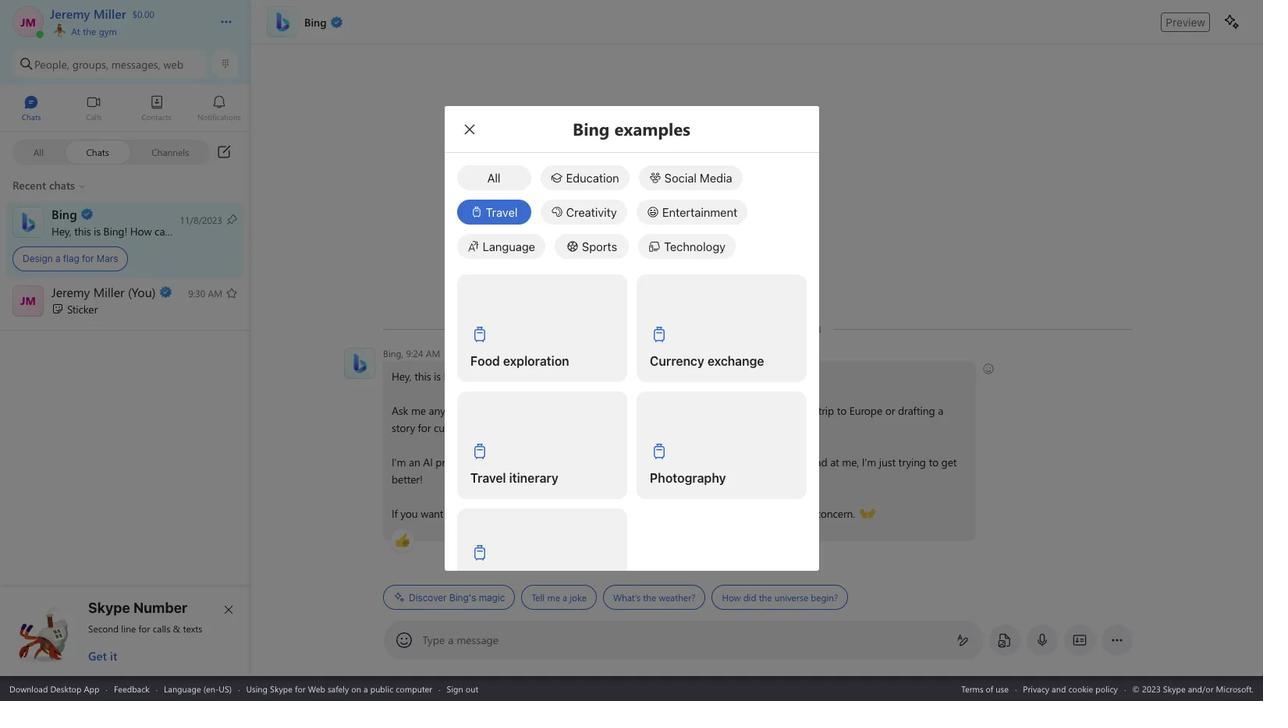 Task type: describe. For each thing, give the bounding box(es) containing it.
design a flag for mars
[[23, 253, 118, 265]]

download desktop app
[[9, 683, 100, 695]]

get it
[[88, 649, 117, 664]]

at the gym
[[69, 25, 117, 37]]

of inside ask me any type of question, like finding vegan restaurants in cambridge, itinerary for your trip to europe or drafting a story for curious kids. in groups, remember to mention me with @bing. i'm an ai preview, so i'm still learning. sometimes i might say something weird. don't get mad at me, i'm just trying to get better! if you want to start over, type
[[471, 404, 481, 418]]

education
[[566, 171, 620, 185]]

bing's
[[449, 592, 476, 604]]

tell me a joke button
[[521, 585, 597, 610]]

sign out
[[447, 683, 479, 695]]

web
[[164, 57, 184, 71]]

magic
[[479, 592, 505, 604]]

second line for calls & texts
[[88, 623, 203, 635]]

so
[[476, 455, 487, 470]]

2 get from the left
[[942, 455, 957, 470]]

ask
[[391, 404, 408, 418]]

newtopic
[[530, 507, 575, 521]]

remember
[[543, 421, 592, 436]]

bing, 9:24 am
[[383, 347, 440, 360]]

number
[[133, 600, 188, 617]]

mars
[[97, 253, 118, 265]]

cookie
[[1069, 683, 1094, 695]]

travel for travel itinerary
[[470, 471, 506, 485]]

me left with
[[649, 421, 664, 436]]

feedback
[[114, 683, 150, 695]]

2 i'm from the left
[[490, 455, 504, 470]]

1 i'm from the left
[[391, 455, 406, 470]]

discover bing's magic
[[409, 592, 505, 604]]

what's the weather?
[[613, 592, 695, 604]]

currency
[[650, 354, 704, 368]]

channels
[[152, 146, 189, 158]]

.
[[575, 507, 577, 521]]

type a message
[[423, 633, 499, 648]]

1 vertical spatial i
[[515, 369, 517, 384]]

begin?
[[811, 592, 838, 604]]

Type a message text field
[[423, 633, 944, 649]]

1 horizontal spatial type
[[507, 507, 528, 521]]

and
[[1052, 683, 1067, 695]]

a left flag
[[55, 253, 60, 265]]

travel for travel
[[486, 205, 518, 219]]

language for language
[[483, 239, 536, 253]]

policy
[[1096, 683, 1119, 695]]

(en-
[[203, 683, 219, 695]]

sign out link
[[447, 683, 479, 695]]

3 i'm from the left
[[862, 455, 876, 470]]

cambridge,
[[680, 404, 734, 418]]

better!
[[391, 472, 422, 487]]

in
[[494, 421, 503, 436]]

currency exchange
[[650, 354, 764, 368]]

universe
[[775, 592, 808, 604]]

1 vertical spatial how
[[471, 369, 493, 384]]

trip
[[818, 404, 834, 418]]

a right type
[[448, 633, 454, 648]]

media
[[700, 171, 733, 185]]

still
[[507, 455, 522, 470]]

1 horizontal spatial !
[[465, 369, 468, 384]]

0 vertical spatial !
[[124, 224, 127, 238]]

don't
[[760, 455, 785, 470]]

restaurants
[[614, 404, 666, 418]]

start
[[459, 507, 480, 521]]

using skype for web safely on a public computer
[[246, 683, 433, 695]]

weather?
[[659, 592, 695, 604]]

curious
[[434, 421, 468, 436]]

language (en-us) link
[[164, 683, 232, 695]]

learning.
[[525, 455, 565, 470]]

me inside tell me a joke button
[[547, 592, 560, 604]]

preview,
[[435, 455, 473, 470]]

exploration
[[503, 354, 569, 368]]

sometimes
[[568, 455, 620, 470]]

the for what's
[[643, 592, 656, 604]]

2 want from the left
[[630, 507, 653, 521]]

(smileeyes)
[[599, 368, 650, 383]]

web
[[308, 683, 325, 695]]

sign
[[447, 683, 463, 695]]

to right trip at the right of page
[[837, 404, 847, 418]]

1 vertical spatial hey,
[[391, 369, 411, 384]]

skype number
[[88, 600, 188, 617]]

a right on
[[364, 683, 368, 695]]

mad
[[807, 455, 827, 470]]

how did the universe begin? button
[[712, 585, 848, 610]]

over,
[[482, 507, 504, 521]]

bing,
[[383, 347, 403, 360]]

to right trying
[[929, 455, 939, 470]]

on
[[352, 683, 361, 695]]

newtopic . and if you want to give me feedback, just report a concern.
[[530, 507, 858, 521]]

1 get from the left
[[788, 455, 804, 470]]

joke
[[570, 592, 587, 604]]

0 vertical spatial is
[[94, 224, 101, 238]]

feedback link
[[114, 683, 150, 695]]

europe
[[850, 404, 883, 418]]

how did the universe begin?
[[722, 592, 838, 604]]

drafting
[[898, 404, 935, 418]]

for right flag
[[82, 253, 94, 265]]

privacy and cookie policy
[[1024, 683, 1119, 695]]

you inside ask me any type of question, like finding vegan restaurants in cambridge, itinerary for your trip to europe or drafting a story for curious kids. in groups, remember to mention me with @bing. i'm an ai preview, so i'm still learning. sometimes i might say something weird. don't get mad at me, i'm just trying to get better! if you want to start over, type
[[400, 507, 418, 521]]

1 vertical spatial hey, this is bing ! how can i help you today?
[[391, 369, 597, 384]]

at the gym button
[[50, 22, 205, 37]]

a inside ask me any type of question, like finding vegan restaurants in cambridge, itinerary for your trip to europe or drafting a story for curious kids. in groups, remember to mention me with @bing. i'm an ai preview, so i'm still learning. sometimes i might say something weird. don't get mad at me, i'm just trying to get better! if you want to start over, type
[[938, 404, 943, 418]]

me right the give
[[691, 507, 706, 521]]

me left any
[[411, 404, 426, 418]]

a inside button
[[562, 592, 567, 604]]

what's
[[613, 592, 641, 604]]

safely
[[328, 683, 349, 695]]

photography
[[650, 471, 726, 485]]

1 horizontal spatial skype
[[270, 683, 293, 695]]

social media
[[665, 171, 733, 185]]

say
[[659, 455, 674, 470]]

type
[[423, 633, 445, 648]]

language for language (en-us)
[[164, 683, 201, 695]]

social
[[665, 171, 697, 185]]

preview
[[1166, 15, 1206, 28]]



Task type: locate. For each thing, give the bounding box(es) containing it.
1 vertical spatial bing
[[443, 369, 465, 384]]

bing up any
[[443, 369, 465, 384]]

1 vertical spatial can
[[495, 369, 512, 384]]

get left mad
[[788, 455, 804, 470]]

entertainment
[[663, 205, 738, 219]]

1 vertical spatial travel
[[470, 471, 506, 485]]

1 horizontal spatial i'm
[[490, 455, 504, 470]]

language (en-us)
[[164, 683, 232, 695]]

gym
[[99, 25, 117, 37]]

just inside ask me any type of question, like finding vegan restaurants in cambridge, itinerary for your trip to europe or drafting a story for curious kids. in groups, remember to mention me with @bing. i'm an ai preview, so i'm still learning. sometimes i might say something weird. don't get mad at me, i'm just trying to get better! if you want to start over, type
[[879, 455, 896, 470]]

for left your
[[778, 404, 792, 418]]

1 horizontal spatial just
[[879, 455, 896, 470]]

1 horizontal spatial help
[[520, 369, 541, 384]]

skype up second
[[88, 600, 130, 617]]

0 vertical spatial skype
[[88, 600, 130, 617]]

like
[[529, 404, 545, 418]]

0 vertical spatial of
[[471, 404, 481, 418]]

0 vertical spatial groups,
[[72, 57, 108, 71]]

us)
[[219, 683, 232, 695]]

messages,
[[111, 57, 161, 71]]

ai
[[423, 455, 433, 470]]

0 horizontal spatial today?
[[223, 224, 254, 238]]

0 vertical spatial itinerary
[[737, 404, 776, 418]]

how down 'food'
[[471, 369, 493, 384]]

1 vertical spatial itinerary
[[509, 471, 558, 485]]

2 horizontal spatial i
[[623, 455, 626, 470]]

0 vertical spatial all
[[33, 146, 44, 158]]

0 vertical spatial how
[[130, 224, 152, 238]]

skype number element
[[13, 600, 238, 664]]

computer
[[396, 683, 433, 695]]

trying
[[899, 455, 926, 470]]

give
[[669, 507, 688, 521]]

2 horizontal spatial how
[[722, 592, 741, 604]]

this down the 9:24
[[414, 369, 431, 384]]

finding
[[548, 404, 581, 418]]

it
[[110, 649, 117, 664]]

(openhands)
[[860, 506, 918, 521]]

0 horizontal spatial how
[[130, 224, 152, 238]]

@bing.
[[690, 421, 723, 436]]

2 horizontal spatial the
[[759, 592, 772, 604]]

0 horizontal spatial help
[[179, 224, 200, 238]]

0 vertical spatial just
[[879, 455, 896, 470]]

to
[[837, 404, 847, 418], [595, 421, 605, 436], [929, 455, 939, 470], [446, 507, 456, 521], [656, 507, 666, 521]]

a right the "report"
[[808, 507, 813, 521]]

calls
[[153, 623, 170, 635]]

1 horizontal spatial all
[[487, 171, 501, 185]]

the for at
[[83, 25, 96, 37]]

the right what's
[[643, 592, 656, 604]]

1 vertical spatial all
[[487, 171, 501, 185]]

0 horizontal spatial groups,
[[72, 57, 108, 71]]

in
[[669, 404, 677, 418]]

sticker button
[[0, 279, 251, 325]]

1 horizontal spatial itinerary
[[737, 404, 776, 418]]

1 vertical spatial just
[[756, 507, 773, 521]]

type up curious
[[448, 404, 469, 418]]

of left use on the bottom of page
[[986, 683, 994, 695]]

1 vertical spatial groups,
[[506, 421, 541, 436]]

i'm right me,
[[862, 455, 876, 470]]

0 vertical spatial help
[[179, 224, 200, 238]]

the right did
[[759, 592, 772, 604]]

question,
[[484, 404, 526, 418]]

0 vertical spatial can
[[155, 224, 171, 238]]

1 horizontal spatial groups,
[[506, 421, 541, 436]]

tab list
[[0, 88, 251, 131]]

1 vertical spatial type
[[507, 507, 528, 521]]

travel itinerary
[[470, 471, 558, 485]]

0 horizontal spatial bing
[[104, 224, 124, 238]]

is down am
[[434, 369, 441, 384]]

1 want from the left
[[421, 507, 443, 521]]

1 horizontal spatial today?
[[564, 369, 594, 384]]

i'm
[[391, 455, 406, 470], [490, 455, 504, 470], [862, 455, 876, 470]]

1 horizontal spatial bing
[[443, 369, 465, 384]]

creativity
[[566, 205, 617, 219]]

just
[[879, 455, 896, 470], [756, 507, 773, 521]]

want left start at left bottom
[[421, 507, 443, 521]]

hey, down bing,
[[391, 369, 411, 384]]

this up flag
[[74, 224, 91, 238]]

tell me a joke
[[531, 592, 587, 604]]

0 horizontal spatial skype
[[88, 600, 130, 617]]

with
[[667, 421, 687, 436]]

people, groups, messages, web
[[34, 57, 184, 71]]

groups, inside button
[[72, 57, 108, 71]]

1 horizontal spatial language
[[483, 239, 536, 253]]

itinerary inside ask me any type of question, like finding vegan restaurants in cambridge, itinerary for your trip to europe or drafting a story for curious kids. in groups, remember to mention me with @bing. i'm an ai preview, so i'm still learning. sometimes i might say something weird. don't get mad at me, i'm just trying to get better! if you want to start over, type
[[737, 404, 776, 418]]

the right at
[[83, 25, 96, 37]]

0 horizontal spatial get
[[788, 455, 804, 470]]

i'm left an
[[391, 455, 406, 470]]

1 horizontal spatial can
[[495, 369, 512, 384]]

groups, down at the gym
[[72, 57, 108, 71]]

0 horizontal spatial this
[[74, 224, 91, 238]]

a right drafting at the right bottom of page
[[938, 404, 943, 418]]

1 vertical spatial language
[[164, 683, 201, 695]]

1 horizontal spatial the
[[643, 592, 656, 604]]

groups,
[[72, 57, 108, 71], [506, 421, 541, 436]]

2 horizontal spatial i'm
[[862, 455, 876, 470]]

food exploration
[[470, 354, 569, 368]]

0 horizontal spatial the
[[83, 25, 96, 37]]

what's the weather? button
[[603, 585, 706, 610]]

line
[[121, 623, 136, 635]]

i
[[174, 224, 177, 238], [515, 369, 517, 384], [623, 455, 626, 470]]

type right over,
[[507, 507, 528, 521]]

1 horizontal spatial this
[[414, 369, 431, 384]]

0 horizontal spatial type
[[448, 404, 469, 418]]

any
[[429, 404, 445, 418]]

might
[[629, 455, 656, 470]]

skype
[[88, 600, 130, 617], [270, 683, 293, 695]]

how inside button
[[722, 592, 741, 604]]

of up kids.
[[471, 404, 481, 418]]

0 horizontal spatial language
[[164, 683, 201, 695]]

hey, up design a flag for mars
[[52, 224, 71, 238]]

!
[[124, 224, 127, 238], [465, 369, 468, 384]]

hey, this is bing ! how can i help you today? up the mars
[[52, 224, 256, 238]]

bing up the mars
[[104, 224, 124, 238]]

feedback,
[[708, 507, 753, 521]]

for right story at the left bottom of the page
[[418, 421, 431, 436]]

0 horizontal spatial want
[[421, 507, 443, 521]]

itinerary down learning.
[[509, 471, 558, 485]]

groups, down like
[[506, 421, 541, 436]]

0 horizontal spatial of
[[471, 404, 481, 418]]

2 vertical spatial i
[[623, 455, 626, 470]]

help
[[179, 224, 200, 238], [520, 369, 541, 384]]

a
[[55, 253, 60, 265], [938, 404, 943, 418], [808, 507, 813, 521], [562, 592, 567, 604], [448, 633, 454, 648], [364, 683, 368, 695]]

how up sticker button
[[130, 224, 152, 238]]

0 horizontal spatial is
[[94, 224, 101, 238]]

how
[[130, 224, 152, 238], [471, 369, 493, 384], [722, 592, 741, 604]]

to left the give
[[656, 507, 666, 521]]

download desktop app link
[[9, 683, 100, 695]]

1 horizontal spatial how
[[471, 369, 493, 384]]

want inside ask me any type of question, like finding vegan restaurants in cambridge, itinerary for your trip to europe or drafting a story for curious kids. in groups, remember to mention me with @bing. i'm an ai preview, so i'm still learning. sometimes i might say something weird. don't get mad at me, i'm just trying to get better! if you want to start over, type
[[421, 507, 443, 521]]

1 vertical spatial !
[[465, 369, 468, 384]]

if
[[391, 507, 398, 521]]

0 horizontal spatial !
[[124, 224, 127, 238]]

want left the give
[[630, 507, 653, 521]]

exchange
[[707, 354, 764, 368]]

0 horizontal spatial i'm
[[391, 455, 406, 470]]

1 horizontal spatial i
[[515, 369, 517, 384]]

1 vertical spatial is
[[434, 369, 441, 384]]

i inside ask me any type of question, like finding vegan restaurants in cambridge, itinerary for your trip to europe or drafting a story for curious kids. in groups, remember to mention me with @bing. i'm an ai preview, so i'm still learning. sometimes i might say something weird. don't get mad at me, i'm just trying to get better! if you want to start over, type
[[623, 455, 626, 470]]

just left trying
[[879, 455, 896, 470]]

at
[[71, 25, 80, 37]]

to left start at left bottom
[[446, 507, 456, 521]]

your
[[794, 404, 815, 418]]

0 vertical spatial hey, this is bing ! how can i help you today?
[[52, 224, 256, 238]]

message
[[457, 633, 499, 648]]

get right trying
[[942, 455, 957, 470]]

0 horizontal spatial i
[[174, 224, 177, 238]]

0 vertical spatial bing
[[104, 224, 124, 238]]

mention
[[607, 421, 647, 436]]

1 vertical spatial help
[[520, 369, 541, 384]]

i'm right so
[[490, 455, 504, 470]]

report
[[776, 507, 805, 521]]

for left web
[[295, 683, 306, 695]]

1 horizontal spatial of
[[986, 683, 994, 695]]

something
[[677, 455, 727, 470]]

to down vegan
[[595, 421, 605, 436]]

out
[[466, 683, 479, 695]]

0 horizontal spatial all
[[33, 146, 44, 158]]

2 vertical spatial how
[[722, 592, 741, 604]]

discover
[[409, 592, 447, 604]]

get
[[788, 455, 804, 470], [942, 455, 957, 470]]

0 horizontal spatial itinerary
[[509, 471, 558, 485]]

ask me any type of question, like finding vegan restaurants in cambridge, itinerary for your trip to europe or drafting a story for curious kids. in groups, remember to mention me with @bing. i'm an ai preview, so i'm still learning. sometimes i might say something weird. don't get mad at me, i'm just trying to get better! if you want to start over, type
[[391, 404, 960, 521]]

an
[[409, 455, 420, 470]]

how left did
[[722, 592, 741, 604]]

desktop
[[50, 683, 82, 695]]

0 horizontal spatial hey,
[[52, 224, 71, 238]]

0 vertical spatial travel
[[486, 205, 518, 219]]

itinerary
[[737, 404, 776, 418], [509, 471, 558, 485]]

0 vertical spatial language
[[483, 239, 536, 253]]

1 vertical spatial of
[[986, 683, 994, 695]]

itinerary left your
[[737, 404, 776, 418]]

0 vertical spatial today?
[[223, 224, 254, 238]]

terms
[[962, 683, 984, 695]]

public
[[371, 683, 394, 695]]

app
[[84, 683, 100, 695]]

1 horizontal spatial get
[[942, 455, 957, 470]]

0 vertical spatial type
[[448, 404, 469, 418]]

9:24
[[406, 347, 423, 360]]

is up the mars
[[94, 224, 101, 238]]

and
[[580, 507, 599, 521]]

&
[[173, 623, 181, 635]]

technology
[[664, 239, 726, 253]]

1 horizontal spatial hey,
[[391, 369, 411, 384]]

privacy
[[1024, 683, 1050, 695]]

am
[[426, 347, 440, 360]]

1 vertical spatial today?
[[564, 369, 594, 384]]

for right line
[[139, 623, 150, 635]]

0 horizontal spatial hey, this is bing ! how can i help you today?
[[52, 224, 256, 238]]

hey, this is bing ! how can i help you today? down 'food'
[[391, 369, 597, 384]]

terms of use link
[[962, 683, 1009, 695]]

groups, inside ask me any type of question, like finding vegan restaurants in cambridge, itinerary for your trip to europe or drafting a story for curious kids. in groups, remember to mention me with @bing. i'm an ai preview, so i'm still learning. sometimes i might say something weird. don't get mad at me, i'm just trying to get better! if you want to start over, type
[[506, 421, 541, 436]]

1 horizontal spatial hey, this is bing ! how can i help you today?
[[391, 369, 597, 384]]

1 horizontal spatial is
[[434, 369, 441, 384]]

just left the "report"
[[756, 507, 773, 521]]

chats
[[86, 146, 109, 158]]

1 vertical spatial skype
[[270, 683, 293, 695]]

for
[[82, 253, 94, 265], [778, 404, 792, 418], [418, 421, 431, 436], [139, 623, 150, 635], [295, 683, 306, 695]]

for inside 'skype number' element
[[139, 623, 150, 635]]

0 vertical spatial hey,
[[52, 224, 71, 238]]

me right the tell
[[547, 592, 560, 604]]

the
[[83, 25, 96, 37], [643, 592, 656, 604], [759, 592, 772, 604]]

0 horizontal spatial can
[[155, 224, 171, 238]]

0 horizontal spatial just
[[756, 507, 773, 521]]

food
[[470, 354, 500, 368]]

a left the joke
[[562, 592, 567, 604]]

skype right using
[[270, 683, 293, 695]]

0 vertical spatial this
[[74, 224, 91, 238]]

you
[[203, 224, 220, 238], [543, 369, 561, 384], [400, 507, 418, 521], [610, 507, 628, 521]]

0 vertical spatial i
[[174, 224, 177, 238]]

1 vertical spatial this
[[414, 369, 431, 384]]

1 horizontal spatial want
[[630, 507, 653, 521]]

at
[[830, 455, 839, 470]]

vegan
[[583, 404, 612, 418]]



Task type: vqa. For each thing, say whether or not it's contained in the screenshot.
"the" inside At the gym button
no



